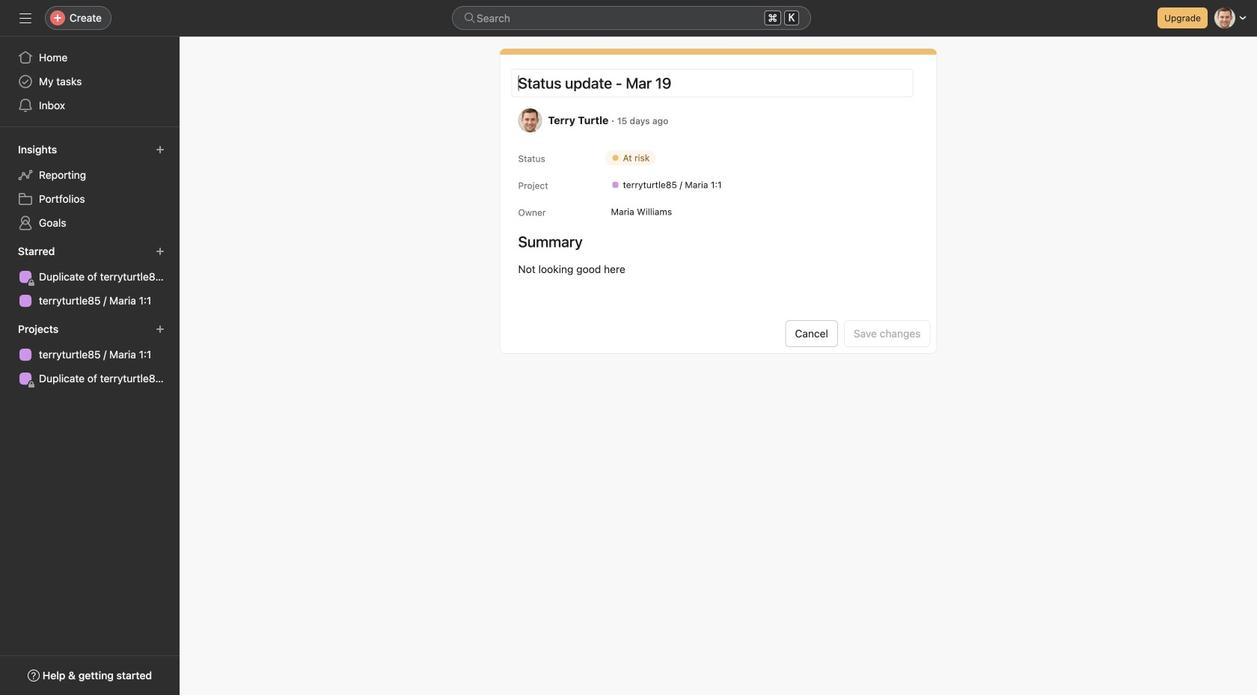Task type: vqa. For each thing, say whether or not it's contained in the screenshot.
Global element
yes



Task type: locate. For each thing, give the bounding box(es) containing it.
None field
[[452, 6, 812, 30]]

projects element
[[0, 316, 180, 394]]

Title of update text field
[[519, 73, 907, 94]]

Section title text field
[[519, 231, 919, 252]]

new insights image
[[156, 145, 165, 154]]

global element
[[0, 37, 180, 127]]



Task type: describe. For each thing, give the bounding box(es) containing it.
insights element
[[0, 136, 180, 238]]

hide sidebar image
[[19, 12, 31, 24]]

starred element
[[0, 238, 180, 316]]

Search tasks, projects, and more text field
[[452, 6, 812, 30]]



